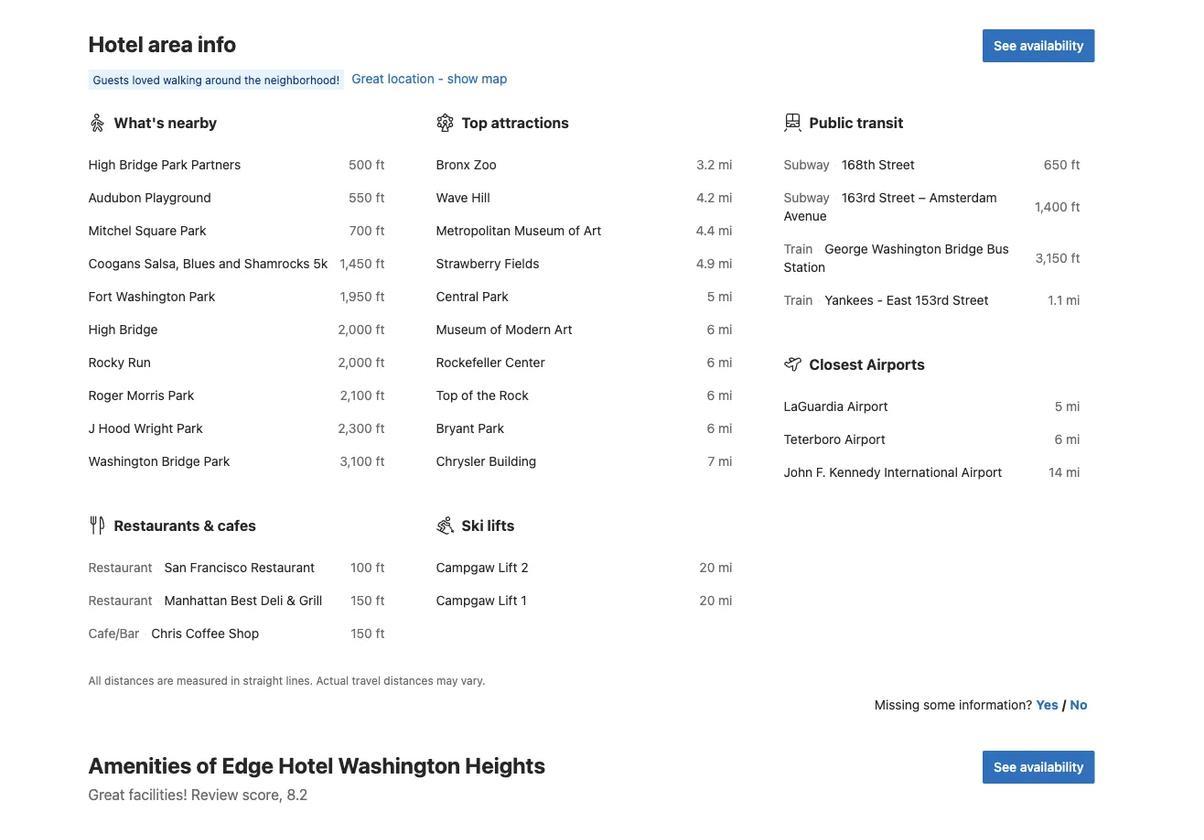 Task type: vqa. For each thing, say whether or not it's contained in the screenshot.
Mi related to Bryant Park
yes



Task type: locate. For each thing, give the bounding box(es) containing it.
high down the fort on the left
[[88, 322, 116, 337]]

0 horizontal spatial top
[[436, 388, 458, 403]]

0 horizontal spatial great
[[88, 786, 125, 803]]

1 vertical spatial 20
[[700, 593, 715, 608]]

1 150 from the top
[[351, 593, 373, 608]]

ft right 2,300
[[376, 421, 385, 436]]

2 distances from the left
[[384, 674, 434, 687]]

1 lift from the top
[[499, 560, 518, 575]]

1 vertical spatial the
[[477, 388, 496, 403]]

train for george washington bridge bus station
[[784, 241, 813, 256]]

1 vertical spatial street
[[880, 190, 916, 205]]

0 vertical spatial art
[[584, 223, 602, 238]]

ft right 1,950
[[376, 289, 385, 304]]

0 vertical spatial lift
[[499, 560, 518, 575]]

1 vertical spatial high
[[88, 322, 116, 337]]

2 see availability button from the top
[[984, 751, 1096, 784]]

high bridge
[[88, 322, 158, 337]]

1 horizontal spatial &
[[287, 593, 296, 608]]

around
[[205, 73, 241, 86]]

–
[[919, 190, 926, 205]]

zoo
[[474, 157, 497, 172]]

street inside '163rd street – amsterdam avenue'
[[880, 190, 916, 205]]

2 150 from the top
[[351, 626, 373, 641]]

1 horizontal spatial museum
[[515, 223, 565, 238]]

14
[[1050, 465, 1063, 480]]

1 horizontal spatial distances
[[384, 674, 434, 687]]

3,150
[[1036, 250, 1068, 265]]

2,000 ft down 1,950 ft
[[338, 322, 385, 337]]

hotel up "guests"
[[88, 31, 144, 57]]

1 subway from the top
[[784, 157, 830, 172]]

ft right 550
[[376, 190, 385, 205]]

great down amenities
[[88, 786, 125, 803]]

1 horizontal spatial great
[[352, 71, 384, 86]]

restaurant for manhattan best deli & grill
[[88, 593, 152, 608]]

washington down '163rd street – amsterdam avenue'
[[872, 241, 942, 256]]

george
[[825, 241, 869, 256]]

1 vertical spatial 5 mi
[[1056, 399, 1081, 414]]

1 vertical spatial top
[[436, 388, 458, 403]]

street right 168th at top right
[[879, 157, 915, 172]]

2 subway from the top
[[784, 190, 830, 205]]

1 20 mi from the top
[[700, 560, 733, 575]]

museum up fields
[[515, 223, 565, 238]]

0 vertical spatial 20
[[700, 560, 715, 575]]

bronx zoo
[[436, 157, 497, 172]]

- left show
[[438, 71, 444, 86]]

5 for airport
[[1056, 399, 1063, 414]]

art for museum of modern art
[[555, 322, 573, 337]]

grill
[[299, 593, 323, 608]]

1 horizontal spatial 5 mi
[[1056, 399, 1081, 414]]

shamrocks
[[244, 256, 310, 271]]

1 horizontal spatial hotel
[[279, 753, 334, 778]]

best
[[231, 593, 257, 608]]

no
[[1071, 697, 1088, 712]]

heights
[[465, 753, 546, 778]]

1 train from the top
[[784, 241, 813, 256]]

2 150 ft from the top
[[351, 626, 385, 641]]

washington inside amenities of edge hotel washington heights great facilities! review score, 8.2
[[338, 753, 461, 778]]

0 horizontal spatial distances
[[104, 674, 154, 687]]

1 high from the top
[[88, 157, 116, 172]]

1 2,000 ft from the top
[[338, 322, 385, 337]]

street left –
[[880, 190, 916, 205]]

park down strawberry fields
[[483, 289, 509, 304]]

1 vertical spatial 20 mi
[[700, 593, 733, 608]]

great location - show map link
[[352, 71, 508, 86]]

ft right 3,100
[[376, 454, 385, 469]]

top for top of the rock
[[436, 388, 458, 403]]

airport down closest airports
[[848, 399, 889, 414]]

150 ft for manhattan best deli & grill
[[351, 593, 385, 608]]

6 for bryant park
[[707, 421, 715, 436]]

1 vertical spatial 150 ft
[[351, 626, 385, 641]]

1 vertical spatial 2,000
[[338, 355, 373, 370]]

bridge left bus
[[945, 241, 984, 256]]

hotel up 8.2
[[279, 753, 334, 778]]

mi for campgaw lift 2
[[719, 560, 733, 575]]

150 up the travel on the bottom left of the page
[[351, 626, 373, 641]]

0 horizontal spatial the
[[244, 73, 261, 86]]

0 vertical spatial the
[[244, 73, 261, 86]]

4.2
[[697, 190, 715, 205]]

restaurants & cafes
[[114, 517, 256, 534]]

metropolitan museum of art
[[436, 223, 602, 238]]

mi for strawberry fields
[[719, 256, 733, 271]]

2,000 up 2,100
[[338, 355, 373, 370]]

amsterdam
[[930, 190, 998, 205]]

info
[[198, 31, 236, 57]]

0 vertical spatial train
[[784, 241, 813, 256]]

laguardia airport
[[784, 399, 889, 414]]

2 high from the top
[[88, 322, 116, 337]]

coogans
[[88, 256, 141, 271]]

2 campgaw from the top
[[436, 593, 495, 608]]

bridge down wright
[[162, 454, 200, 469]]

restaurant
[[88, 560, 152, 575], [251, 560, 315, 575], [88, 593, 152, 608]]

4.9 mi
[[697, 256, 733, 271]]

rocky run
[[88, 355, 151, 370]]

- left east on the top of page
[[878, 292, 884, 308]]

subway
[[784, 157, 830, 172], [784, 190, 830, 205]]

high up audubon
[[88, 157, 116, 172]]

lift left 2
[[499, 560, 518, 575]]

airport right international
[[962, 465, 1003, 480]]

2 train from the top
[[784, 292, 813, 308]]

163rd
[[842, 190, 876, 205]]

museum down central
[[436, 322, 487, 337]]

0 horizontal spatial hotel
[[88, 31, 144, 57]]

the
[[244, 73, 261, 86], [477, 388, 496, 403]]

see availability for second see availability button
[[995, 759, 1085, 775]]

6 mi for teterboro airport
[[1055, 432, 1081, 447]]

mi
[[719, 157, 733, 172], [719, 190, 733, 205], [719, 223, 733, 238], [719, 256, 733, 271], [719, 289, 733, 304], [1067, 292, 1081, 308], [719, 322, 733, 337], [719, 355, 733, 370], [719, 388, 733, 403], [1067, 399, 1081, 414], [719, 421, 733, 436], [1067, 432, 1081, 447], [719, 454, 733, 469], [1067, 465, 1081, 480], [719, 560, 733, 575], [719, 593, 733, 608]]

1 vertical spatial great
[[88, 786, 125, 803]]

150 for chris coffee shop
[[351, 626, 373, 641]]

park up chrysler building
[[478, 421, 505, 436]]

teterboro airport
[[784, 432, 886, 447]]

campgaw for campgaw lift 2
[[436, 560, 495, 575]]

availability for second see availability button
[[1021, 759, 1085, 775]]

1 horizontal spatial -
[[878, 292, 884, 308]]

the left rock
[[477, 388, 496, 403]]

ft right 100
[[376, 560, 385, 575]]

0 vertical spatial 5
[[708, 289, 715, 304]]

1,950 ft
[[340, 289, 385, 304]]

restaurant up cafe/bar
[[88, 593, 152, 608]]

0 vertical spatial hotel
[[88, 31, 144, 57]]

see availability
[[995, 38, 1085, 53], [995, 759, 1085, 775]]

2 see availability from the top
[[995, 759, 1085, 775]]

5 mi for central park
[[708, 289, 733, 304]]

public transit
[[810, 114, 904, 131]]

street right 153rd in the top of the page
[[953, 292, 989, 308]]

1 vertical spatial 150
[[351, 626, 373, 641]]

attractions
[[491, 114, 569, 131]]

bridge for 3,100 ft
[[162, 454, 200, 469]]

1 vertical spatial hotel
[[279, 753, 334, 778]]

2,000 for run
[[338, 355, 373, 370]]

hotel
[[88, 31, 144, 57], [279, 753, 334, 778]]

550
[[349, 190, 373, 205]]

1 see from the top
[[995, 38, 1017, 53]]

wright
[[134, 421, 173, 436]]

2 availability from the top
[[1021, 759, 1085, 775]]

0 vertical spatial see availability button
[[984, 29, 1096, 62]]

subway down public
[[784, 157, 830, 172]]

campgaw down campgaw lift 2
[[436, 593, 495, 608]]

missing some information? yes / no
[[875, 697, 1088, 712]]

lifts
[[488, 517, 515, 534]]

1 horizontal spatial art
[[584, 223, 602, 238]]

1 see availability from the top
[[995, 38, 1085, 53]]

all
[[88, 674, 101, 687]]

4.9
[[697, 256, 715, 271]]

0 vertical spatial top
[[462, 114, 488, 131]]

2 20 mi from the top
[[700, 593, 733, 608]]

f.
[[817, 465, 826, 480]]

missing
[[875, 697, 920, 712]]

top up bronx zoo
[[462, 114, 488, 131]]

0 vertical spatial 20 mi
[[700, 560, 733, 575]]

0 vertical spatial availability
[[1021, 38, 1085, 53]]

20 mi for 2
[[700, 560, 733, 575]]

& right "deli"
[[287, 593, 296, 608]]

restaurant left san
[[88, 560, 152, 575]]

john f. kennedy international airport
[[784, 465, 1003, 480]]

subway up avenue
[[784, 190, 830, 205]]

0 vertical spatial 150
[[351, 593, 373, 608]]

washington
[[872, 241, 942, 256], [116, 289, 186, 304], [88, 454, 158, 469], [338, 753, 461, 778]]

avenue
[[784, 208, 828, 223]]

0 vertical spatial 5 mi
[[708, 289, 733, 304]]

0 vertical spatial high
[[88, 157, 116, 172]]

5
[[708, 289, 715, 304], [1056, 399, 1063, 414]]

airport
[[848, 399, 889, 414], [845, 432, 886, 447], [962, 465, 1003, 480]]

1 horizontal spatial top
[[462, 114, 488, 131]]

0 horizontal spatial museum
[[436, 322, 487, 337]]

top up bryant at the left
[[436, 388, 458, 403]]

0 vertical spatial airport
[[848, 399, 889, 414]]

1 availability from the top
[[1021, 38, 1085, 53]]

ft right '700' on the top of page
[[376, 223, 385, 238]]

2,100
[[340, 388, 373, 403]]

0 horizontal spatial 5
[[708, 289, 715, 304]]

& left the cafes
[[204, 517, 214, 534]]

street for 163rd
[[880, 190, 916, 205]]

of for rock
[[462, 388, 474, 403]]

straight
[[243, 674, 283, 687]]

rockefeller center
[[436, 355, 545, 370]]

campgaw up campgaw lift 1
[[436, 560, 495, 575]]

1 vertical spatial see
[[995, 759, 1017, 775]]

great left location
[[352, 71, 384, 86]]

mi for laguardia airport
[[1067, 399, 1081, 414]]

5 mi up 14 mi
[[1056, 399, 1081, 414]]

0 vertical spatial campgaw
[[436, 560, 495, 575]]

150 ft up the travel on the bottom left of the page
[[351, 626, 385, 641]]

5 mi down 4.9 mi
[[708, 289, 733, 304]]

2,000 ft up 2,100 ft
[[338, 355, 385, 370]]

1,450 ft
[[340, 256, 385, 271]]

great
[[352, 71, 384, 86], [88, 786, 125, 803]]

great location - show map
[[352, 71, 508, 86]]

5 down 4.9 mi
[[708, 289, 715, 304]]

2,000 down 1,950
[[338, 322, 373, 337]]

distances
[[104, 674, 154, 687], [384, 674, 434, 687]]

1 vertical spatial see availability
[[995, 759, 1085, 775]]

1 see availability button from the top
[[984, 29, 1096, 62]]

bridge up the audubon playground
[[119, 157, 158, 172]]

1 20 from the top
[[700, 560, 715, 575]]

see
[[995, 38, 1017, 53], [995, 759, 1017, 775]]

rockefeller
[[436, 355, 502, 370]]

distances left may
[[384, 674, 434, 687]]

0 vertical spatial great
[[352, 71, 384, 86]]

0 vertical spatial &
[[204, 517, 214, 534]]

lines.
[[286, 674, 313, 687]]

1 vertical spatial -
[[878, 292, 884, 308]]

park up blues
[[180, 223, 207, 238]]

1 2,000 from the top
[[338, 322, 373, 337]]

0 vertical spatial street
[[879, 157, 915, 172]]

1 campgaw from the top
[[436, 560, 495, 575]]

ft right 1,400
[[1072, 199, 1081, 214]]

1 horizontal spatial 5
[[1056, 399, 1063, 414]]

1 vertical spatial 2,000 ft
[[338, 355, 385, 370]]

audubon playground
[[88, 190, 211, 205]]

bridge up the run at the left top of the page
[[119, 322, 158, 337]]

5 up 14
[[1056, 399, 1063, 414]]

airport up kennedy
[[845, 432, 886, 447]]

2,000 ft for rocky run
[[338, 355, 385, 370]]

0 horizontal spatial 5 mi
[[708, 289, 733, 304]]

1 vertical spatial availability
[[1021, 759, 1085, 775]]

150 ft for chris coffee shop
[[351, 626, 385, 641]]

the right around at the left of the page
[[244, 73, 261, 86]]

1 150 ft from the top
[[351, 593, 385, 608]]

run
[[128, 355, 151, 370]]

0 vertical spatial see
[[995, 38, 1017, 53]]

art
[[584, 223, 602, 238], [555, 322, 573, 337]]

of inside amenities of edge hotel washington heights great facilities! review score, 8.2
[[196, 753, 217, 778]]

hotel area info
[[88, 31, 236, 57]]

1 vertical spatial 5
[[1056, 399, 1063, 414]]

lift left 1
[[499, 593, 518, 608]]

0 vertical spatial subway
[[784, 157, 830, 172]]

ft right 2,100
[[376, 388, 385, 403]]

1,400
[[1036, 199, 1068, 214]]

restaurant up "deli"
[[251, 560, 315, 575]]

ski
[[462, 517, 484, 534]]

1 vertical spatial see availability button
[[984, 751, 1096, 784]]

0 horizontal spatial -
[[438, 71, 444, 86]]

mi for campgaw lift 1
[[719, 593, 733, 608]]

washington down the travel on the bottom left of the page
[[338, 753, 461, 778]]

train down station
[[784, 292, 813, 308]]

2,000
[[338, 322, 373, 337], [338, 355, 373, 370]]

1 vertical spatial campgaw
[[436, 593, 495, 608]]

0 vertical spatial 2,000
[[338, 322, 373, 337]]

0 vertical spatial see availability
[[995, 38, 1085, 53]]

train up station
[[784, 241, 813, 256]]

6 mi for bryant park
[[707, 421, 733, 436]]

1 vertical spatial &
[[287, 593, 296, 608]]

street
[[879, 157, 915, 172], [880, 190, 916, 205], [953, 292, 989, 308]]

2 lift from the top
[[499, 593, 518, 608]]

20 for campgaw lift 1
[[700, 593, 715, 608]]

1 vertical spatial train
[[784, 292, 813, 308]]

and
[[219, 256, 241, 271]]

2 2,000 ft from the top
[[338, 355, 385, 370]]

1 vertical spatial art
[[555, 322, 573, 337]]

0 vertical spatial 150 ft
[[351, 593, 385, 608]]

150 down 100
[[351, 593, 373, 608]]

international
[[885, 465, 959, 480]]

6 for rockefeller center
[[707, 355, 715, 370]]

20 mi for 1
[[700, 593, 733, 608]]

manhattan best deli & grill
[[164, 593, 323, 608]]

6 for teterboro airport
[[1055, 432, 1063, 447]]

150 ft down 100 ft
[[351, 593, 385, 608]]

street for 168th
[[879, 157, 915, 172]]

1 vertical spatial airport
[[845, 432, 886, 447]]

500
[[349, 157, 373, 172]]

campgaw
[[436, 560, 495, 575], [436, 593, 495, 608]]

1 vertical spatial lift
[[499, 593, 518, 608]]

ft up 2,100 ft
[[376, 355, 385, 370]]

0 horizontal spatial &
[[204, 517, 214, 534]]

0 horizontal spatial art
[[555, 322, 573, 337]]

review
[[191, 786, 239, 803]]

amenities
[[88, 753, 192, 778]]

2 2,000 from the top
[[338, 355, 373, 370]]

distances right all
[[104, 674, 154, 687]]

2 20 from the top
[[700, 593, 715, 608]]

1 vertical spatial subway
[[784, 190, 830, 205]]

may
[[437, 674, 458, 687]]

0 vertical spatial 2,000 ft
[[338, 322, 385, 337]]

some
[[924, 697, 956, 712]]



Task type: describe. For each thing, give the bounding box(es) containing it.
san francisco restaurant
[[164, 560, 315, 575]]

lift for 1
[[499, 593, 518, 608]]

hood
[[99, 421, 131, 436]]

metropolitan
[[436, 223, 511, 238]]

mi for museum of modern art
[[719, 322, 733, 337]]

kennedy
[[830, 465, 881, 480]]

bridge inside george washington bridge bus station
[[945, 241, 984, 256]]

700 ft
[[350, 223, 385, 238]]

guests
[[93, 73, 129, 86]]

restaurants
[[114, 517, 200, 534]]

1,450
[[340, 256, 373, 271]]

6 mi for rockefeller center
[[707, 355, 733, 370]]

ft right 1,450
[[376, 256, 385, 271]]

park up playground
[[161, 157, 188, 172]]

6 mi for top of the rock
[[707, 388, 733, 403]]

7
[[708, 454, 715, 469]]

station
[[784, 259, 826, 275]]

map
[[482, 71, 508, 86]]

/
[[1063, 697, 1067, 712]]

1 vertical spatial museum
[[436, 322, 487, 337]]

mi for teterboro airport
[[1067, 432, 1081, 447]]

mi for metropolitan museum of art
[[719, 223, 733, 238]]

5 mi for laguardia airport
[[1056, 399, 1081, 414]]

east
[[887, 292, 913, 308]]

cafes
[[218, 517, 256, 534]]

bus
[[988, 241, 1010, 256]]

yes button
[[1037, 696, 1059, 714]]

audubon
[[88, 190, 141, 205]]

mi for bryant park
[[719, 421, 733, 436]]

see availability for second see availability button from the bottom of the page
[[995, 38, 1085, 53]]

ft up the travel on the bottom left of the page
[[376, 626, 385, 641]]

150 for manhattan best deli & grill
[[351, 593, 373, 608]]

bridge for 500 ft
[[119, 157, 158, 172]]

building
[[489, 454, 537, 469]]

show
[[448, 71, 479, 86]]

of for hotel
[[196, 753, 217, 778]]

mi for bronx zoo
[[719, 157, 733, 172]]

153rd
[[916, 292, 950, 308]]

edge
[[222, 753, 274, 778]]

bridge for 2,000 ft
[[119, 322, 158, 337]]

deli
[[261, 593, 283, 608]]

4.2 mi
[[697, 190, 733, 205]]

2,300 ft
[[338, 421, 385, 436]]

2,000 for bridge
[[338, 322, 373, 337]]

washington down hood
[[88, 454, 158, 469]]

6 for museum of modern art
[[707, 322, 715, 337]]

fort washington park
[[88, 289, 215, 304]]

high for high bridge
[[88, 322, 116, 337]]

of for art
[[490, 322, 502, 337]]

what's nearby
[[114, 114, 217, 131]]

3,150 ft
[[1036, 250, 1081, 265]]

2 vertical spatial airport
[[962, 465, 1003, 480]]

art for metropolitan museum of art
[[584, 223, 602, 238]]

650 ft
[[1045, 157, 1081, 172]]

campgaw lift 2
[[436, 560, 529, 575]]

park down blues
[[189, 289, 215, 304]]

ft right 3,150
[[1072, 250, 1081, 265]]

2,100 ft
[[340, 388, 385, 403]]

700
[[350, 223, 373, 238]]

1 distances from the left
[[104, 674, 154, 687]]

mi for central park
[[719, 289, 733, 304]]

washington down salsa,
[[116, 289, 186, 304]]

j hood wright park
[[88, 421, 203, 436]]

walking
[[163, 73, 202, 86]]

washington bridge park
[[88, 454, 230, 469]]

availability for second see availability button from the bottom of the page
[[1021, 38, 1085, 53]]

j
[[88, 421, 95, 436]]

1.1 mi
[[1049, 292, 1081, 308]]

what's
[[114, 114, 164, 131]]

airport for laguardia airport
[[848, 399, 889, 414]]

travel
[[352, 674, 381, 687]]

mi for wave hill
[[719, 190, 733, 205]]

2,300
[[338, 421, 373, 436]]

rock
[[500, 388, 529, 403]]

5 for park
[[708, 289, 715, 304]]

6 mi for museum of modern art
[[707, 322, 733, 337]]

area
[[148, 31, 193, 57]]

square
[[135, 223, 177, 238]]

campgaw for campgaw lift 1
[[436, 593, 495, 608]]

measured
[[177, 674, 228, 687]]

subway for 163rd street – amsterdam avenue
[[784, 190, 830, 205]]

hotel inside amenities of edge hotel washington heights great facilities! review score, 8.2
[[279, 753, 334, 778]]

restaurant for san francisco restaurant
[[88, 560, 152, 575]]

chris coffee shop
[[151, 626, 259, 641]]

score,
[[242, 786, 283, 803]]

central park
[[436, 289, 509, 304]]

bronx
[[436, 157, 471, 172]]

2 vertical spatial street
[[953, 292, 989, 308]]

partners
[[191, 157, 241, 172]]

teterboro
[[784, 432, 842, 447]]

2,000 ft for high bridge
[[338, 322, 385, 337]]

6 for top of the rock
[[707, 388, 715, 403]]

nearby
[[168, 114, 217, 131]]

ft down 1,950 ft
[[376, 322, 385, 337]]

yankees
[[825, 292, 874, 308]]

airport for teterboro airport
[[845, 432, 886, 447]]

ft right 650 in the right of the page
[[1072, 157, 1081, 172]]

mi for rockefeller center
[[719, 355, 733, 370]]

francisco
[[190, 560, 247, 575]]

1 horizontal spatial the
[[477, 388, 496, 403]]

all distances are measured in straight lines. actual travel distances may vary.
[[88, 674, 486, 687]]

500 ft
[[349, 157, 385, 172]]

ski lifts
[[462, 517, 515, 534]]

train for yankees - east 153rd street
[[784, 292, 813, 308]]

2 see from the top
[[995, 759, 1017, 775]]

roger
[[88, 388, 123, 403]]

high for high bridge park partners
[[88, 157, 116, 172]]

washington inside george washington bridge bus station
[[872, 241, 942, 256]]

transit
[[857, 114, 904, 131]]

fields
[[505, 256, 540, 271]]

3.2
[[697, 157, 715, 172]]

168th
[[842, 157, 876, 172]]

mi for john f. kennedy international airport
[[1067, 465, 1081, 480]]

blues
[[183, 256, 215, 271]]

20 for campgaw lift 2
[[700, 560, 715, 575]]

chrysler
[[436, 454, 486, 469]]

bryant park
[[436, 421, 505, 436]]

manhattan
[[164, 593, 227, 608]]

top for top attractions
[[462, 114, 488, 131]]

strawberry fields
[[436, 256, 540, 271]]

park up the cafes
[[204, 454, 230, 469]]

mitchel square park
[[88, 223, 207, 238]]

mitchel
[[88, 223, 132, 238]]

park right morris
[[168, 388, 194, 403]]

park right wright
[[177, 421, 203, 436]]

location
[[388, 71, 435, 86]]

7 mi
[[708, 454, 733, 469]]

ft right 500
[[376, 157, 385, 172]]

john
[[784, 465, 813, 480]]

neighborhood!
[[264, 73, 340, 86]]

salsa,
[[144, 256, 180, 271]]

550 ft
[[349, 190, 385, 205]]

mi for top of the rock
[[719, 388, 733, 403]]

lift for 2
[[499, 560, 518, 575]]

0 vertical spatial museum
[[515, 223, 565, 238]]

0 vertical spatial -
[[438, 71, 444, 86]]

650
[[1045, 157, 1068, 172]]

yankees - east 153rd street
[[825, 292, 989, 308]]

high bridge park partners
[[88, 157, 241, 172]]

100 ft
[[351, 560, 385, 575]]

mi for chrysler building
[[719, 454, 733, 469]]

168th street
[[842, 157, 915, 172]]

ft down 100 ft
[[376, 593, 385, 608]]

subway for 168th street
[[784, 157, 830, 172]]

cafe/bar
[[88, 626, 139, 641]]

guests loved walking around the neighborhood!
[[93, 73, 340, 86]]

14 mi
[[1050, 465, 1081, 480]]

great inside amenities of edge hotel washington heights great facilities! review score, 8.2
[[88, 786, 125, 803]]



